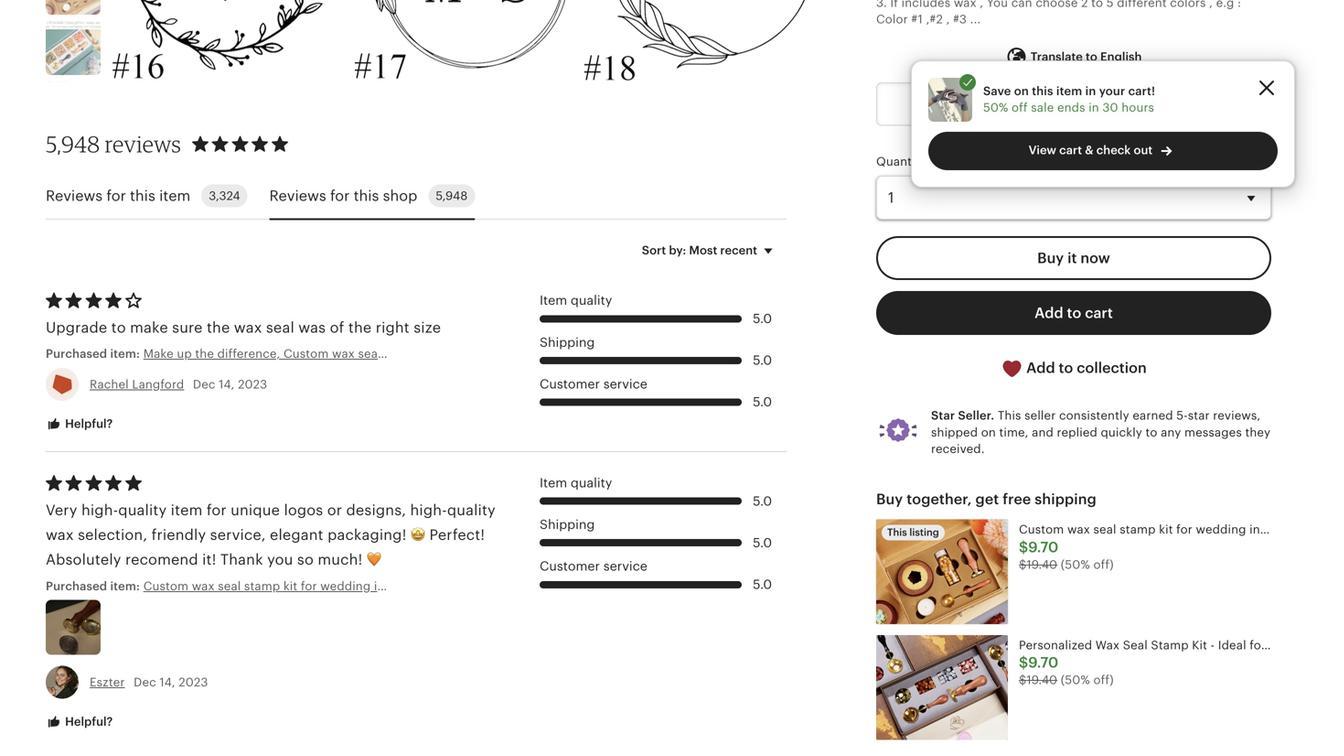 Task type: vqa. For each thing, say whether or not it's contained in the screenshot.
Save
yes



Task type: describe. For each thing, give the bounding box(es) containing it.
item quality for very high-quality item for unique logos or designs, high-quality wax selection, friendly service, elegant packaging! 🤩 perfect! absolutely recomend it!  thank you so much! 🧡
[[540, 475, 612, 490]]

shipped
[[932, 425, 978, 439]]

2 helpful? button from the top
[[32, 705, 127, 739]]

sort by: most recent
[[642, 243, 758, 257]]

Add your personalization text field
[[877, 83, 1272, 126]]

very high-quality item for unique logos or designs, high-quality wax selection, friendly service, elegant packaging! 🤩 perfect! absolutely recomend it!  thank you so much! 🧡
[[46, 502, 496, 568]]

it
[[1068, 250, 1078, 266]]

shipping for upgrade to make sure the wax seal was of the right size
[[540, 335, 595, 349]]

256
[[1250, 127, 1272, 141]]

customer service for upgrade to make sure the wax seal was of the right size
[[540, 376, 648, 391]]

to for translate to english
[[1086, 50, 1098, 64]]

50%
[[984, 101, 1009, 114]]

logos
[[284, 502, 323, 518]]

custom
[[284, 347, 329, 361]]

eszter dec 14, 2023
[[90, 675, 208, 689]]

,#2
[[927, 12, 944, 26]]

absolutely
[[46, 552, 121, 568]]

sure
[[172, 319, 203, 336]]

check
[[1097, 143, 1131, 157]]

#3
[[954, 12, 967, 26]]

so
[[297, 552, 314, 568]]

of
[[330, 319, 345, 336]]

this for reviews for this shop
[[354, 188, 379, 204]]

packaging!
[[328, 527, 407, 543]]

perfect!
[[430, 527, 485, 543]]

purchased item: make up the difference, custom wax seal stamp kit for wedding / gift
[[46, 347, 543, 361]]

rachel langford link
[[90, 377, 184, 391]]

sort by: most recent button
[[628, 231, 793, 270]]

5,948 for 5,948 reviews
[[46, 131, 100, 158]]

helpful? for 1st helpful? button from the bottom
[[62, 715, 113, 729]]

5
[[1107, 0, 1114, 9]]

buy it now button
[[877, 236, 1272, 280]]

star
[[932, 409, 956, 422]]

6 5.0 from the top
[[753, 577, 772, 592]]

#1
[[912, 12, 923, 26]]

save on this item in your cart! 50% off sale ends in 30 hours
[[984, 84, 1156, 114]]

item for high-
[[171, 502, 203, 518]]

1 horizontal spatial ,
[[980, 0, 984, 9]]

item for upgrade to make sure the wax seal was of the right size
[[540, 293, 568, 308]]

thank
[[220, 552, 263, 568]]

buy it now
[[1038, 250, 1111, 266]]

english
[[1101, 50, 1142, 64]]

1 high- from the left
[[81, 502, 118, 518]]

5-
[[1177, 409, 1189, 422]]

2 $ from the top
[[1019, 558, 1027, 571]]

eszter link
[[90, 675, 125, 689]]

if
[[891, 0, 899, 9]]

customer for very high-quality item for unique logos or designs, high-quality wax selection, friendly service, elegant packaging! 🤩 perfect! absolutely recomend it!  thank you so much! 🧡
[[540, 559, 600, 573]]

2 high- from the left
[[410, 502, 447, 518]]

3. if includes wax , you can choose 2 to 5 different colors , e.g : color #1 ,#2 , #3 ...
[[877, 0, 1242, 26]]

eszter
[[90, 675, 125, 689]]

&
[[1086, 143, 1094, 157]]

rachel langford dec 14, 2023
[[90, 377, 267, 391]]

colors
[[1171, 0, 1207, 9]]

hours
[[1122, 101, 1155, 114]]

wax up difference,
[[234, 319, 262, 336]]

service for very high-quality item for unique logos or designs, high-quality wax selection, friendly service, elegant packaging! 🤩 perfect! absolutely recomend it!  thank you so much! 🧡
[[604, 559, 648, 573]]

to for add to cart
[[1068, 305, 1082, 321]]

view cart & check out link
[[929, 132, 1278, 170]]

customer for upgrade to make sure the wax seal was of the right size
[[540, 376, 600, 391]]

add to cart button
[[877, 291, 1272, 335]]

translate to english button
[[998, 39, 1151, 77]]

can
[[1012, 0, 1033, 9]]

upgrade to make sure the wax seal was of the right size
[[46, 319, 441, 336]]

3.
[[877, 0, 888, 9]]

wedding
[[461, 347, 511, 361]]

purchased for purchased item:
[[46, 579, 107, 593]]

2 5.0 from the top
[[753, 353, 772, 367]]

translate to english
[[1028, 50, 1142, 64]]

add to collection button
[[877, 346, 1272, 391]]

any
[[1161, 425, 1182, 439]]

shipping
[[1035, 491, 1097, 508]]

5 5.0 from the top
[[753, 535, 772, 550]]

elegant
[[270, 527, 324, 543]]

for down 5,948 reviews at the left top
[[107, 188, 126, 204]]

buy together, get free shipping
[[877, 491, 1097, 508]]

buy for buy together, get free shipping
[[877, 491, 903, 508]]

star seller.
[[932, 409, 995, 422]]

view cart & check out
[[1029, 143, 1153, 157]]

add for add to collection
[[1027, 359, 1056, 376]]

🤩
[[411, 527, 426, 543]]

sale
[[1032, 101, 1055, 114]]

make
[[130, 319, 168, 336]]

upgrade
[[46, 319, 107, 336]]

0 horizontal spatial seal
[[266, 319, 295, 336]]

recomend
[[125, 552, 198, 568]]

off
[[1012, 101, 1028, 114]]

0 vertical spatial 14,
[[219, 377, 235, 391]]

item quality for upgrade to make sure the wax seal was of the right size
[[540, 293, 612, 308]]

30
[[1103, 101, 1119, 114]]

2 (50% from the top
[[1061, 673, 1091, 687]]

1 (50% from the top
[[1061, 558, 1091, 571]]

free
[[1003, 491, 1032, 508]]

together,
[[907, 491, 972, 508]]

this for seller
[[998, 409, 1022, 422]]

for inside very high-quality item for unique logos or designs, high-quality wax selection, friendly service, elegant packaging! 🤩 perfect! absolutely recomend it!  thank you so much! 🧡
[[207, 502, 227, 518]]

to inside this seller consistently earned 5-star reviews, shipped on time, and replied quickly to any messages they received.
[[1146, 425, 1158, 439]]

by:
[[669, 243, 687, 257]]

listing
[[910, 527, 940, 538]]

for right kit
[[441, 347, 458, 361]]

1 helpful? button from the top
[[32, 407, 127, 441]]

you
[[267, 552, 293, 568]]

sort
[[642, 243, 666, 257]]

...
[[971, 12, 981, 26]]

helpful? for 2nd helpful? button from the bottom
[[62, 417, 113, 430]]

this listing
[[888, 527, 940, 538]]

this seller consistently earned 5-star reviews, shipped on time, and replied quickly to any messages they received.
[[932, 409, 1271, 456]]

item: for purchased item: make up the difference, custom wax seal stamp kit for wedding / gift
[[110, 347, 140, 361]]

shop
[[383, 188, 418, 204]]



Task type: locate. For each thing, give the bounding box(es) containing it.
1 19.40 from the top
[[1027, 558, 1058, 571]]

0 vertical spatial (50%
[[1061, 558, 1091, 571]]

personalized wax seal stamp kit - ideal for wedding invitations, gifts, and special occasions, with initial wax seal image
[[877, 635, 1008, 740]]

0 horizontal spatial ,
[[947, 12, 950, 26]]

2 reviews from the left
[[270, 188, 326, 204]]

selection,
[[78, 527, 148, 543]]

14, down difference,
[[219, 377, 235, 391]]

item up friendly
[[171, 502, 203, 518]]

item for on
[[1057, 84, 1083, 98]]

1 vertical spatial item
[[159, 188, 191, 204]]

0 vertical spatial dec
[[193, 377, 216, 391]]

0 horizontal spatial buy
[[877, 491, 903, 508]]

ends
[[1058, 101, 1086, 114]]

1 horizontal spatial buy
[[1038, 250, 1065, 266]]

to inside translate to english button
[[1086, 50, 1098, 64]]

1 vertical spatial item
[[540, 475, 568, 490]]

they
[[1246, 425, 1271, 439]]

5,948 reviews
[[46, 131, 181, 158]]

seal left stamp
[[358, 347, 381, 361]]

tab list containing reviews for this item
[[46, 174, 787, 220]]

4 $ from the top
[[1019, 673, 1027, 687]]

dec right eszter
[[134, 675, 156, 689]]

0 vertical spatial item quality
[[540, 293, 612, 308]]

buy inside button
[[1038, 250, 1065, 266]]

time,
[[1000, 425, 1029, 439]]

for left shop
[[330, 188, 350, 204]]

0 vertical spatial in
[[1086, 84, 1097, 98]]

add for add to cart
[[1035, 305, 1064, 321]]

0 horizontal spatial on
[[982, 425, 996, 439]]

0 vertical spatial 5,948
[[46, 131, 100, 158]]

1 reviews from the left
[[46, 188, 103, 204]]

helpful? button down eszter
[[32, 705, 127, 739]]

2 purchased from the top
[[46, 579, 107, 593]]

2 shipping from the top
[[540, 517, 595, 532]]

0 horizontal spatial 2023
[[179, 675, 208, 689]]

helpful? button down rachel
[[32, 407, 127, 441]]

item for for
[[159, 188, 191, 204]]

in
[[1086, 84, 1097, 98], [1089, 101, 1100, 114]]

item: for purchased item:
[[110, 579, 140, 593]]

up
[[177, 347, 192, 361]]

rachel
[[90, 377, 129, 391]]

dec right langford
[[193, 377, 216, 391]]

2023 right eszter link
[[179, 675, 208, 689]]

item: up 'rachel langford' link
[[110, 347, 140, 361]]

your
[[1100, 84, 1126, 98]]

1 vertical spatial (50%
[[1061, 673, 1091, 687]]

0 vertical spatial off)
[[1094, 558, 1114, 571]]

to left english
[[1086, 50, 1098, 64]]

, left you
[[980, 0, 984, 9]]

0 vertical spatial purchased
[[46, 347, 107, 361]]

reviews for this shop
[[270, 188, 418, 204]]

make
[[143, 347, 174, 361]]

add to collection
[[1023, 359, 1147, 376]]

on
[[1015, 84, 1030, 98], [982, 425, 996, 439]]

on up off
[[1015, 84, 1030, 98]]

this up sale
[[1032, 84, 1054, 98]]

this left shop
[[354, 188, 379, 204]]

1 vertical spatial shipping
[[540, 517, 595, 532]]

e.g
[[1217, 0, 1235, 9]]

0 horizontal spatial 5,948
[[46, 131, 100, 158]]

2 9.70 from the top
[[1029, 654, 1059, 671]]

2 vertical spatial item
[[171, 502, 203, 518]]

quality
[[571, 293, 612, 308], [571, 475, 612, 490], [118, 502, 167, 518], [447, 502, 496, 518]]

on down the seller.
[[982, 425, 996, 439]]

seller
[[1025, 409, 1056, 422]]

item
[[540, 293, 568, 308], [540, 475, 568, 490]]

seal
[[266, 319, 295, 336], [358, 347, 381, 361]]

1 vertical spatial 2023
[[179, 675, 208, 689]]

1 $ 9.70 $ 19.40 (50% off) from the top
[[1019, 539, 1114, 571]]

to down earned
[[1146, 425, 1158, 439]]

buy left it
[[1038, 250, 1065, 266]]

1 item: from the top
[[110, 347, 140, 361]]

2 19.40 from the top
[[1027, 673, 1058, 687]]

this inside save on this item in your cart! 50% off sale ends in 30 hours
[[1032, 84, 1054, 98]]

color
[[877, 12, 909, 26]]

1 horizontal spatial on
[[1015, 84, 1030, 98]]

most
[[689, 243, 718, 257]]

0 vertical spatial customer service
[[540, 376, 648, 391]]

this
[[1032, 84, 1054, 98], [130, 188, 155, 204], [354, 188, 379, 204]]

1 9.70 from the top
[[1029, 539, 1059, 555]]

1 shipping from the top
[[540, 335, 595, 349]]

purchased down 'absolutely'
[[46, 579, 107, 593]]

1 off) from the top
[[1094, 558, 1114, 571]]

1 vertical spatial in
[[1089, 101, 1100, 114]]

this for save on this item in your cart! 50% off sale ends in 30 hours
[[1032, 84, 1054, 98]]

the right up
[[195, 347, 214, 361]]

wax up #3
[[954, 0, 977, 9]]

designs,
[[346, 502, 406, 518]]

2 horizontal spatial this
[[1032, 84, 1054, 98]]

0 vertical spatial 2023
[[238, 377, 267, 391]]

2 item quality from the top
[[540, 475, 612, 490]]

reviews for reviews for this item
[[46, 188, 103, 204]]

unique
[[231, 502, 280, 518]]

recent
[[721, 243, 758, 257]]

0 horizontal spatial this
[[130, 188, 155, 204]]

1 vertical spatial 9.70
[[1029, 654, 1059, 671]]

service,
[[210, 527, 266, 543]]

high- up 🤩
[[410, 502, 447, 518]]

1 vertical spatial helpful? button
[[32, 705, 127, 739]]

reviews for reviews for this shop
[[270, 188, 326, 204]]

14, right eszter link
[[160, 675, 175, 689]]

this left listing
[[888, 527, 908, 538]]

1 vertical spatial on
[[982, 425, 996, 439]]

helpful? down rachel
[[62, 417, 113, 430]]

seller.
[[959, 409, 995, 422]]

save
[[984, 84, 1012, 98]]

reviews down 5,948 reviews at the left top
[[46, 188, 103, 204]]

the for seal
[[207, 319, 230, 336]]

cart down 'now'
[[1086, 305, 1114, 321]]

1 horizontal spatial 2023
[[238, 377, 267, 391]]

1 customer from the top
[[540, 376, 600, 391]]

custom wax seal stamp kit for wedding invitation custom wax image 8 image
[[46, 20, 101, 75]]

make up the difference, custom wax seal stamp kit for wedding / gift link
[[143, 346, 543, 362]]

1 vertical spatial 19.40
[[1027, 673, 1058, 687]]

1 5.0 from the top
[[753, 311, 772, 326]]

1 vertical spatial item:
[[110, 579, 140, 593]]

item inside save on this item in your cart! 50% off sale ends in 30 hours
[[1057, 84, 1083, 98]]

0 vertical spatial add
[[1035, 305, 1064, 321]]

it!
[[202, 552, 216, 568]]

buy for buy it now
[[1038, 250, 1065, 266]]

2023 down difference,
[[238, 377, 267, 391]]

service
[[604, 376, 648, 391], [604, 559, 648, 573]]

0 vertical spatial 19.40
[[1027, 558, 1058, 571]]

1 vertical spatial dec
[[134, 675, 156, 689]]

this inside this seller consistently earned 5-star reviews, shipped on time, and replied quickly to any messages they received.
[[998, 409, 1022, 422]]

to left 'make'
[[111, 319, 126, 336]]

1 horizontal spatial dec
[[193, 377, 216, 391]]

0 horizontal spatial 14,
[[160, 675, 175, 689]]

3,324
[[209, 189, 240, 203]]

you
[[987, 0, 1009, 9]]

2 service from the top
[[604, 559, 648, 573]]

/
[[514, 347, 519, 361]]

add to cart
[[1035, 305, 1114, 321]]

add
[[1035, 305, 1064, 321], [1027, 359, 1056, 376]]

the right of
[[349, 319, 372, 336]]

0 horizontal spatial dec
[[134, 675, 156, 689]]

1 horizontal spatial high-
[[410, 502, 447, 518]]

to
[[1092, 0, 1104, 9], [1086, 50, 1098, 64], [1068, 305, 1082, 321], [111, 319, 126, 336], [1059, 359, 1074, 376], [1146, 425, 1158, 439]]

1 horizontal spatial reviews
[[270, 188, 326, 204]]

, left e.g at the top of page
[[1210, 0, 1213, 9]]

1 purchased from the top
[[46, 347, 107, 361]]

wax down of
[[332, 347, 355, 361]]

to right 2
[[1092, 0, 1104, 9]]

helpful?
[[62, 417, 113, 430], [62, 715, 113, 729]]

1 vertical spatial add
[[1027, 359, 1056, 376]]

on inside save on this item in your cart! 50% off sale ends in 30 hours
[[1015, 84, 1030, 98]]

eszter added a photo of their purchase image
[[46, 600, 101, 655]]

1 vertical spatial item quality
[[540, 475, 612, 490]]

this for listing
[[888, 527, 908, 538]]

3 $ from the top
[[1019, 654, 1029, 671]]

1 vertical spatial purchased
[[46, 579, 107, 593]]

item up ends
[[1057, 84, 1083, 98]]

0 vertical spatial buy
[[1038, 250, 1065, 266]]

cart inside button
[[1086, 305, 1114, 321]]

to for add to collection
[[1059, 359, 1074, 376]]

2 helpful? from the top
[[62, 715, 113, 729]]

0 vertical spatial customer
[[540, 376, 600, 391]]

wax inside very high-quality item for unique logos or designs, high-quality wax selection, friendly service, elegant packaging! 🤩 perfect! absolutely recomend it!  thank you so much! 🧡
[[46, 527, 74, 543]]

this down reviews
[[130, 188, 155, 204]]

reviews for this item
[[46, 188, 191, 204]]

1 vertical spatial off)
[[1094, 673, 1114, 687]]

1 vertical spatial 14,
[[160, 675, 175, 689]]

0 vertical spatial helpful? button
[[32, 407, 127, 441]]

4 5.0 from the top
[[753, 494, 772, 508]]

$ 9.70 $ 19.40 (50% off)
[[1019, 539, 1114, 571], [1019, 654, 1114, 687]]

0 horizontal spatial reviews
[[46, 188, 103, 204]]

0 horizontal spatial this
[[888, 527, 908, 538]]

was
[[299, 319, 326, 336]]

gift
[[523, 347, 543, 361]]

item quality
[[540, 293, 612, 308], [540, 475, 612, 490]]

2023
[[238, 377, 267, 391], [179, 675, 208, 689]]

2 $ 9.70 $ 19.40 (50% off) from the top
[[1019, 654, 1114, 687]]

14,
[[219, 377, 235, 391], [160, 675, 175, 689]]

to down buy it now button
[[1068, 305, 1082, 321]]

in left 30
[[1089, 101, 1100, 114]]

0 vertical spatial cart
[[1060, 143, 1083, 157]]

cart!
[[1129, 84, 1156, 98]]

item left "3,324"
[[159, 188, 191, 204]]

in left your
[[1086, 84, 1097, 98]]

1 vertical spatial seal
[[358, 347, 381, 361]]

1 vertical spatial this
[[888, 527, 908, 538]]

1 horizontal spatial cart
[[1086, 305, 1114, 321]]

1 horizontal spatial this
[[354, 188, 379, 204]]

tab list
[[46, 174, 787, 220]]

cart left &
[[1060, 143, 1083, 157]]

1 vertical spatial $ 9.70 $ 19.40 (50% off)
[[1019, 654, 1114, 687]]

1 vertical spatial customer service
[[540, 559, 648, 573]]

reviews
[[105, 131, 181, 158]]

purchased down upgrade
[[46, 347, 107, 361]]

2 customer from the top
[[540, 559, 600, 573]]

quantity
[[877, 155, 927, 168]]

off)
[[1094, 558, 1114, 571], [1094, 673, 1114, 687]]

service for upgrade to make sure the wax seal was of the right size
[[604, 376, 648, 391]]

buy
[[1038, 250, 1065, 266], [877, 491, 903, 508]]

includes
[[902, 0, 951, 9]]

0 vertical spatial helpful?
[[62, 417, 113, 430]]

seal up purchased item: make up the difference, custom wax seal stamp kit for wedding / gift
[[266, 319, 295, 336]]

custom wax seal stamp kit for wedding invitation , custom wax stamp kit for gift , wax seal kit , initial wax seal stamp custom for gift image
[[877, 519, 1008, 624]]

1 $ from the top
[[1019, 539, 1029, 555]]

0 vertical spatial 9.70
[[1029, 539, 1059, 555]]

the for custom
[[195, 347, 214, 361]]

now
[[1081, 250, 1111, 266]]

1 horizontal spatial 14,
[[219, 377, 235, 391]]

friendly
[[152, 527, 206, 543]]

2 item from the top
[[540, 475, 568, 490]]

customer service for very high-quality item for unique logos or designs, high-quality wax selection, friendly service, elegant packaging! 🤩 perfect! absolutely recomend it!  thank you so much! 🧡
[[540, 559, 648, 573]]

0 horizontal spatial high-
[[81, 502, 118, 518]]

langford
[[132, 377, 184, 391]]

1 horizontal spatial seal
[[358, 347, 381, 361]]

1 vertical spatial buy
[[877, 491, 903, 508]]

view
[[1029, 143, 1057, 157]]

item: down recomend
[[110, 579, 140, 593]]

1 vertical spatial cart
[[1086, 305, 1114, 321]]

reviews,
[[1214, 409, 1261, 422]]

1 vertical spatial service
[[604, 559, 648, 573]]

0 vertical spatial on
[[1015, 84, 1030, 98]]

0 horizontal spatial cart
[[1060, 143, 1083, 157]]

0 vertical spatial this
[[998, 409, 1022, 422]]

or
[[327, 502, 342, 518]]

2
[[1082, 0, 1089, 9]]

0 vertical spatial service
[[604, 376, 648, 391]]

3 5.0 from the top
[[753, 395, 772, 409]]

2 off) from the top
[[1094, 673, 1114, 687]]

reviews right "3,324"
[[270, 188, 326, 204]]

purchased for purchased item: make up the difference, custom wax seal stamp kit for wedding / gift
[[46, 347, 107, 361]]

0 vertical spatial item
[[1057, 84, 1083, 98]]

1 vertical spatial 5,948
[[436, 189, 468, 203]]

to left collection
[[1059, 359, 1074, 376]]

reviews
[[46, 188, 103, 204], [270, 188, 326, 204]]

on inside this seller consistently earned 5-star reviews, shipped on time, and replied quickly to any messages they received.
[[982, 425, 996, 439]]

much!
[[318, 552, 363, 568]]

0 vertical spatial item
[[540, 293, 568, 308]]

1 item from the top
[[540, 293, 568, 308]]

consistently
[[1060, 409, 1130, 422]]

, left #3
[[947, 12, 950, 26]]

1 vertical spatial helpful?
[[62, 715, 113, 729]]

helpful? button
[[32, 407, 127, 441], [32, 705, 127, 739]]

1 horizontal spatial 5,948
[[436, 189, 468, 203]]

to inside add to cart button
[[1068, 305, 1082, 321]]

to inside 3. if includes wax , you can choose 2 to 5 different colors , e.g : color #1 ,#2 , #3 ...
[[1092, 0, 1104, 9]]

wax
[[954, 0, 977, 9], [234, 319, 262, 336], [332, 347, 355, 361], [46, 527, 74, 543]]

🧡
[[367, 552, 382, 568]]

this up time,
[[998, 409, 1022, 422]]

1 service from the top
[[604, 376, 648, 391]]

wax down very
[[46, 527, 74, 543]]

add down buy it now on the right of the page
[[1035, 305, 1064, 321]]

buy up this listing
[[877, 491, 903, 508]]

2 item: from the top
[[110, 579, 140, 593]]

quickly
[[1101, 425, 1143, 439]]

wax inside 3. if includes wax , you can choose 2 to 5 different colors , e.g : color #1 ,#2 , #3 ...
[[954, 0, 977, 9]]

item for very high-quality item for unique logos or designs, high-quality wax selection, friendly service, elegant packaging! 🤩 perfect! absolutely recomend it!  thank you so much! 🧡
[[540, 475, 568, 490]]

1 vertical spatial customer
[[540, 559, 600, 573]]

customer
[[540, 376, 600, 391], [540, 559, 600, 573]]

add up seller
[[1027, 359, 1056, 376]]

1 item quality from the top
[[540, 293, 612, 308]]

to inside add to collection button
[[1059, 359, 1074, 376]]

get
[[976, 491, 1000, 508]]

5,948 inside tab list
[[436, 189, 468, 203]]

the right sure
[[207, 319, 230, 336]]

different
[[1118, 0, 1167, 9]]

5,948 up the reviews for this item
[[46, 131, 100, 158]]

this for reviews for this item
[[130, 188, 155, 204]]

high- up selection,
[[81, 502, 118, 518]]

2 horizontal spatial ,
[[1210, 0, 1213, 9]]

shipping for very high-quality item for unique logos or designs, high-quality wax selection, friendly service, elegant packaging! 🤩 perfect! absolutely recomend it!  thank you so much! 🧡
[[540, 517, 595, 532]]

0 vertical spatial shipping
[[540, 335, 595, 349]]

the
[[207, 319, 230, 336], [349, 319, 372, 336], [195, 347, 214, 361]]

for up service,
[[207, 502, 227, 518]]

2 customer service from the top
[[540, 559, 648, 573]]

purchased
[[46, 347, 107, 361], [46, 579, 107, 593]]

0 vertical spatial seal
[[266, 319, 295, 336]]

earned
[[1133, 409, 1174, 422]]

1 horizontal spatial this
[[998, 409, 1022, 422]]

and
[[1032, 425, 1054, 439]]

1 helpful? from the top
[[62, 417, 113, 430]]

$
[[1019, 539, 1029, 555], [1019, 558, 1027, 571], [1019, 654, 1029, 671], [1019, 673, 1027, 687]]

5,948 for 5,948
[[436, 189, 468, 203]]

to for upgrade to make sure the wax seal was of the right size
[[111, 319, 126, 336]]

5,948 right shop
[[436, 189, 468, 203]]

0 vertical spatial item:
[[110, 347, 140, 361]]

1 customer service from the top
[[540, 376, 648, 391]]

item inside tab list
[[159, 188, 191, 204]]

item inside very high-quality item for unique logos or designs, high-quality wax selection, friendly service, elegant packaging! 🤩 perfect! absolutely recomend it!  thank you so much! 🧡
[[171, 502, 203, 518]]

helpful? down eszter
[[62, 715, 113, 729]]

0 vertical spatial $ 9.70 $ 19.40 (50% off)
[[1019, 539, 1114, 571]]

translate
[[1031, 50, 1083, 64]]

:
[[1238, 0, 1242, 9]]

for
[[107, 188, 126, 204], [330, 188, 350, 204], [441, 347, 458, 361], [207, 502, 227, 518]]

purchased item:
[[46, 579, 143, 593]]



